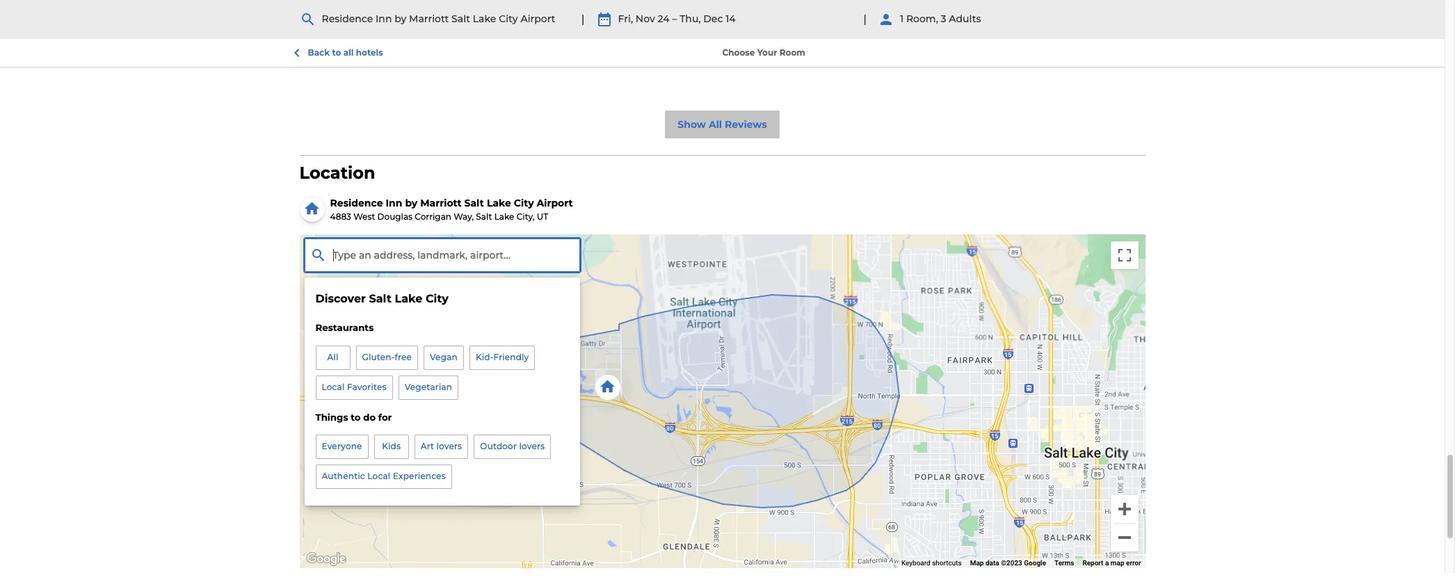 Task type: describe. For each thing, give the bounding box(es) containing it.
0 vertical spatial i
[[984, 0, 987, 9]]

map for map
[[740, 13, 762, 25]]

the up residence
[[712, 0, 729, 9]]

across
[[872, 0, 903, 9]]

map for map data ©2023 google
[[971, 560, 984, 567]]

1 vertical spatial all
[[327, 352, 339, 363]]

©2023
[[1002, 560, 1023, 567]]

move
[[472, 12, 499, 24]]

1 room, 3 adults
[[901, 13, 982, 25]]

back
[[308, 47, 330, 58]]

outdoor
[[480, 441, 517, 452]]

overview
[[317, 13, 363, 25]]

gluten-free
[[362, 352, 412, 363]]

| for 1 room, 3 adults
[[864, 12, 867, 26]]

reserved
[[578, 12, 620, 24]]

at
[[661, 12, 671, 24]]

$ 1503 $ 1360
[[946, 7, 1018, 27]]

residence inn by marriott salt lake city airport
[[322, 13, 556, 25]]

Type an address, landmark, airport... text field
[[304, 238, 580, 272]]

show all reviews
[[678, 118, 767, 131]]

kids
[[382, 441, 401, 452]]

salt left move
[[452, 13, 470, 25]]

right
[[845, 0, 869, 9]]

your
[[758, 47, 778, 57]]

residence for residence inn by marriott salt lake city airport
[[322, 13, 373, 25]]

terms
[[1055, 560, 1075, 567]]

everyone
[[322, 441, 362, 452]]

amenities
[[514, 13, 565, 25]]

a down actually
[[623, 12, 629, 24]]

lovers for outdoor lovers
[[519, 441, 545, 452]]

salt right discover
[[369, 292, 392, 305]]

overview & photos button
[[300, 1, 427, 38]]

restaurants
[[316, 322, 374, 334]]

1 breakfast from the left
[[819, 12, 865, 24]]

keyboard shortcuts button
[[902, 559, 962, 569]]

all
[[344, 47, 354, 58]]

map
[[1111, 560, 1125, 567]]

show all reviews button
[[665, 111, 780, 139]]

inn for residence inn by marriott salt lake city airport 4883 west douglas corrigan way, salt lake city, ut
[[386, 197, 403, 209]]

amenities button
[[498, 1, 581, 38]]

residence
[[692, 12, 741, 24]]

favorites
[[347, 382, 387, 392]]

the down courtyard
[[778, 12, 795, 24]]

3
[[941, 13, 947, 25]]

way,
[[454, 211, 474, 222]]

0 vertical spatial reviews
[[665, 13, 705, 25]]

the up large
[[906, 0, 922, 9]]

authentic local experiences
[[322, 471, 446, 482]]

kid-
[[476, 352, 494, 363]]

dec
[[704, 13, 723, 25]]

kid-friendly
[[476, 352, 529, 363]]

by for residence inn by marriott salt lake city airport 4883 west douglas corrigan way, salt lake city, ut
[[405, 197, 418, 209]]

friendly
[[494, 352, 529, 363]]

me
[[677, 0, 693, 9]]

0 horizontal spatial $
[[946, 15, 949, 22]]

a down across
[[896, 12, 902, 24]]

(with
[[868, 12, 893, 24]]

residence for residence inn by marriott salt lake city airport 4883 west douglas corrigan way, salt lake city, ut
[[330, 197, 383, 209]]

1360
[[980, 7, 1018, 27]]

1 horizontal spatial reviews
[[725, 118, 767, 131]]

things
[[316, 412, 348, 423]]

1503
[[951, 14, 969, 24]]

report a map error
[[1083, 560, 1142, 567]]

back to all hotels button
[[288, 45, 383, 61]]

–
[[673, 13, 677, 25]]

residence inn by marriott salt lake city airport 4883 west douglas corrigan way, salt lake city, ut
[[330, 197, 573, 222]]

gluten-
[[362, 352, 395, 363]]

map data ©2023 google
[[971, 560, 1047, 567]]

terms link
[[1055, 560, 1075, 567]]

room
[[631, 12, 658, 24]]

google
[[1025, 560, 1047, 567]]

traveling.)
[[472, 27, 521, 39]]

2 breakfast from the left
[[987, 12, 1033, 24]]

keyboard shortcuts
[[902, 560, 962, 567]]

art lovers
[[421, 441, 462, 452]]

deal
[[1073, 12, 1094, 24]]

report
[[1083, 560, 1104, 567]]

map region
[[221, 169, 1456, 573]]

data
[[986, 560, 1000, 567]]

reviews button
[[648, 1, 722, 38]]

to for things
[[351, 412, 361, 423]]

douglas
[[378, 211, 413, 222]]

location
[[300, 163, 376, 183]]

marriott for residence inn by marriott salt lake city airport
[[409, 13, 449, 25]]

rooms
[[445, 13, 480, 25]]

west
[[354, 211, 375, 222]]

choose
[[723, 47, 755, 57]]

careful!
[[488, 0, 524, 9]]

0 horizontal spatial is
[[835, 0, 842, 9]]

2 horizontal spatial free
[[965, 12, 984, 24]]

photos
[[375, 13, 410, 25]]

nov
[[636, 13, 655, 25]]

shortcuts
[[933, 560, 962, 567]]

report a map error link
[[1083, 560, 1142, 567]]

discover
[[316, 292, 366, 305]]

map button
[[724, 1, 779, 38]]

0 horizontal spatial free
[[395, 352, 412, 363]]

1 horizontal spatial $
[[973, 9, 978, 20]]

discover salt lake city
[[316, 292, 449, 305]]



Task type: locate. For each thing, give the bounding box(es) containing it.
0 horizontal spatial lovers
[[437, 441, 462, 452]]

with
[[1061, 0, 1083, 9]]

large
[[904, 12, 930, 24]]

airport for residence inn by marriott salt lake city airport 4883 west douglas corrigan way, salt lake city, ut
[[537, 197, 573, 209]]

hotels
[[356, 47, 383, 58]]

1 horizontal spatial is
[[1036, 12, 1043, 24]]

1 vertical spatial inn
[[376, 13, 392, 25]]

1 vertical spatial map
[[971, 560, 984, 567]]

0 horizontal spatial i
[[515, 12, 518, 24]]

1 horizontal spatial free
[[797, 12, 816, 24]]

as
[[502, 12, 513, 24]]

ut
[[537, 211, 549, 222]]

city for residence inn by marriott salt lake city airport 4883 west douglas corrigan way, salt lake city, ut
[[514, 197, 534, 209]]

free
[[797, 12, 816, 24], [965, 12, 984, 24], [395, 352, 412, 363]]

1 vertical spatial by
[[405, 197, 418, 209]]

0 vertical spatial map
[[740, 13, 762, 25]]

to inside button
[[332, 47, 341, 58]]

is left right
[[835, 0, 842, 9]]

city down careful!
[[499, 13, 518, 25]]

map
[[740, 13, 762, 25], [971, 560, 984, 567]]

$ down lot.
[[973, 9, 978, 20]]

show
[[678, 118, 706, 131]]

all right show
[[709, 118, 722, 131]]

lovers right outdoor
[[519, 441, 545, 452]]

2 horizontal spatial for
[[762, 12, 775, 24]]

salt right way,
[[476, 211, 492, 222]]

inn up the douglas
[[386, 197, 403, 209]]

be careful! booking.com actually booked me for the courtyard inn which is right across the parking lot. i am not happy with that move as i specifically reserved a room at the residence inn for the free breakfast (with a large family free breakfast is a big deal when traveling.)
[[472, 0, 1125, 39]]

map inside 'button'
[[740, 13, 762, 25]]

free up vegetarian
[[395, 352, 412, 363]]

thu,
[[680, 13, 701, 25]]

city,
[[517, 211, 535, 222]]

0 vertical spatial all
[[709, 118, 722, 131]]

1
[[901, 13, 904, 25]]

1 horizontal spatial for
[[696, 0, 709, 9]]

adults
[[950, 13, 982, 25]]

is down happy
[[1036, 12, 1043, 24]]

0 vertical spatial airport
[[521, 13, 556, 25]]

0 vertical spatial is
[[835, 0, 842, 9]]

0 horizontal spatial for
[[378, 412, 392, 423]]

airport inside residence inn by marriott salt lake city airport 4883 west douglas corrigan way, salt lake city, ut
[[537, 197, 573, 209]]

map down courtyard
[[740, 13, 762, 25]]

i right lot.
[[984, 0, 987, 9]]

experiences
[[393, 471, 446, 482]]

lot.
[[966, 0, 981, 9]]

0 horizontal spatial local
[[322, 382, 345, 392]]

overview & photos
[[317, 13, 410, 25]]

actually
[[595, 0, 634, 9]]

which
[[802, 0, 832, 9]]

about button
[[583, 1, 647, 38]]

reviews right show
[[725, 118, 767, 131]]

marriott
[[409, 13, 449, 25], [420, 197, 462, 209]]

1 vertical spatial residence
[[330, 197, 383, 209]]

1 horizontal spatial local
[[368, 471, 391, 482]]

1 horizontal spatial to
[[351, 412, 361, 423]]

by right &
[[395, 13, 407, 25]]

None field
[[304, 238, 580, 272]]

local up things at the bottom left of page
[[322, 382, 345, 392]]

city inside residence inn by marriott salt lake city airport 4883 west douglas corrigan way, salt lake city, ut
[[514, 197, 534, 209]]

0 horizontal spatial all
[[327, 352, 339, 363]]

back to all hotels
[[308, 47, 383, 58]]

0 horizontal spatial map
[[740, 13, 762, 25]]

for right me
[[696, 0, 709, 9]]

residence up west
[[330, 197, 383, 209]]

all
[[709, 118, 722, 131], [327, 352, 339, 363]]

keyboard
[[902, 560, 931, 567]]

1 horizontal spatial all
[[709, 118, 722, 131]]

be
[[472, 0, 485, 9]]

1 | from the left
[[582, 12, 585, 26]]

1 vertical spatial to
[[351, 412, 361, 423]]

1 vertical spatial marriott
[[420, 197, 462, 209]]

residence up all
[[322, 13, 373, 25]]

am
[[989, 0, 1006, 9]]

0 vertical spatial residence
[[322, 13, 373, 25]]

residence inside residence inn by marriott salt lake city airport 4883 west douglas corrigan way, salt lake city, ut
[[330, 197, 383, 209]]

0 vertical spatial city
[[499, 13, 518, 25]]

tab list
[[300, 0, 779, 38]]

corrigan
[[415, 211, 452, 222]]

the down me
[[673, 12, 690, 24]]

1 vertical spatial local
[[368, 471, 391, 482]]

marriott up corrigan
[[420, 197, 462, 209]]

art
[[421, 441, 434, 452]]

0 horizontal spatial reviews
[[665, 13, 705, 25]]

google image
[[303, 550, 349, 568]]

1 lovers from the left
[[437, 441, 462, 452]]

things to do for
[[316, 412, 392, 423]]

2 vertical spatial for
[[378, 412, 392, 423]]

4883
[[330, 211, 351, 222]]

free down which
[[797, 12, 816, 24]]

salt
[[452, 13, 470, 25], [465, 197, 484, 209], [476, 211, 492, 222], [369, 292, 392, 305]]

local favorites
[[322, 382, 387, 392]]

0 vertical spatial for
[[696, 0, 709, 9]]

1 vertical spatial reviews
[[725, 118, 767, 131]]

reviews down me
[[665, 13, 705, 25]]

inn
[[783, 0, 799, 9], [376, 13, 392, 25], [386, 197, 403, 209]]

1 horizontal spatial map
[[971, 560, 984, 567]]

0 vertical spatial by
[[395, 13, 407, 25]]

not
[[1008, 0, 1025, 9]]

i
[[984, 0, 987, 9], [515, 12, 518, 24]]

marriott up verified
[[409, 13, 449, 25]]

tab list containing overview & photos
[[300, 0, 779, 38]]

inn inside "be careful! booking.com actually booked me for the courtyard inn which is right across the parking lot. i am not happy with that move as i specifically reserved a room at the residence inn for the free breakfast (with a large family free breakfast is a big deal when traveling.)"
[[783, 0, 799, 9]]

| for fri, nov 24 – thu, dec 14
[[582, 12, 585, 26]]

0 vertical spatial marriott
[[409, 13, 449, 25]]

to left do
[[351, 412, 361, 423]]

for
[[696, 0, 709, 9], [762, 12, 775, 24], [378, 412, 392, 423]]

vegan
[[430, 352, 458, 363]]

do
[[363, 412, 376, 423]]

by
[[395, 13, 407, 25], [405, 197, 418, 209]]

1 horizontal spatial breakfast
[[987, 12, 1033, 24]]

room,
[[907, 13, 939, 25]]

by up the douglas
[[405, 197, 418, 209]]

about
[[599, 13, 630, 25]]

map left "data"
[[971, 560, 984, 567]]

all inside button
[[709, 118, 722, 131]]

&
[[366, 13, 373, 25]]

24
[[658, 13, 670, 25]]

i right as
[[515, 12, 518, 24]]

specifically
[[521, 12, 575, 24]]

lake
[[473, 13, 496, 25], [487, 197, 511, 209], [495, 211, 515, 222], [395, 292, 423, 305]]

1 horizontal spatial lovers
[[519, 441, 545, 452]]

to
[[332, 47, 341, 58], [351, 412, 361, 423]]

2 vertical spatial inn
[[386, 197, 403, 209]]

booking.com
[[527, 0, 593, 9]]

all down "restaurants"
[[327, 352, 339, 363]]

that
[[1086, 0, 1107, 9]]

error
[[1127, 560, 1142, 567]]

local down the 'kids'
[[368, 471, 391, 482]]

lovers right 'art'
[[437, 441, 462, 452]]

2 | from the left
[[864, 12, 867, 26]]

| down booking.com at the left
[[582, 12, 585, 26]]

2 lovers from the left
[[519, 441, 545, 452]]

free down lot.
[[965, 12, 984, 24]]

booked
[[637, 0, 674, 9]]

|
[[582, 12, 585, 26], [864, 12, 867, 26]]

city up city,
[[514, 197, 534, 209]]

breakfast down right
[[819, 12, 865, 24]]

when
[[1097, 12, 1125, 24]]

1 horizontal spatial |
[[864, 12, 867, 26]]

marriott for residence inn by marriott salt lake city airport 4883 west douglas corrigan way, salt lake city, ut
[[420, 197, 462, 209]]

lovers for art lovers
[[437, 441, 462, 452]]

2 vertical spatial city
[[426, 292, 449, 305]]

salt up way,
[[465, 197, 484, 209]]

to for back
[[332, 47, 341, 58]]

verified guest
[[427, 59, 486, 69]]

1 vertical spatial city
[[514, 197, 534, 209]]

a
[[623, 12, 629, 24], [896, 12, 902, 24], [1046, 12, 1052, 24], [1106, 560, 1110, 567]]

for right do
[[378, 412, 392, 423]]

city for residence inn by marriott salt lake city airport
[[499, 13, 518, 25]]

1 vertical spatial for
[[762, 12, 775, 24]]

big
[[1054, 12, 1071, 24]]

$
[[973, 9, 978, 20], [946, 15, 949, 22]]

a left map
[[1106, 560, 1110, 567]]

marriott inside residence inn by marriott salt lake city airport 4883 west douglas corrigan way, salt lake city, ut
[[420, 197, 462, 209]]

room
[[780, 47, 806, 57]]

inn inside residence inn by marriott salt lake city airport 4883 west douglas corrigan way, salt lake city, ut
[[386, 197, 403, 209]]

by inside residence inn by marriott salt lake city airport 4883 west douglas corrigan way, salt lake city, ut
[[405, 197, 418, 209]]

verified
[[427, 59, 459, 69]]

inn left which
[[783, 0, 799, 9]]

courtyard
[[731, 0, 781, 9]]

a left big
[[1046, 12, 1052, 24]]

1 horizontal spatial i
[[984, 0, 987, 9]]

airport
[[521, 13, 556, 25], [537, 197, 573, 209]]

outdoor lovers
[[480, 441, 545, 452]]

$ left 1503
[[946, 15, 949, 22]]

breakfast
[[819, 12, 865, 24], [987, 12, 1033, 24]]

0 vertical spatial to
[[332, 47, 341, 58]]

lovers
[[437, 441, 462, 452], [519, 441, 545, 452]]

to left all
[[332, 47, 341, 58]]

breakfast down not
[[987, 12, 1033, 24]]

by for residence inn by marriott salt lake city airport
[[395, 13, 407, 25]]

authentic
[[322, 471, 365, 482]]

parking
[[925, 0, 963, 9]]

choose your room
[[723, 47, 806, 57]]

inn right &
[[376, 13, 392, 25]]

airport down booking.com at the left
[[521, 13, 556, 25]]

1 vertical spatial airport
[[537, 197, 573, 209]]

city down type an address, landmark, airport... text box
[[426, 292, 449, 305]]

0 horizontal spatial breakfast
[[819, 12, 865, 24]]

fri,
[[618, 13, 633, 25]]

reviews
[[665, 13, 705, 25], [725, 118, 767, 131]]

0 horizontal spatial |
[[582, 12, 585, 26]]

airport up ut
[[537, 197, 573, 209]]

0 vertical spatial inn
[[783, 0, 799, 9]]

0 vertical spatial local
[[322, 382, 345, 392]]

local
[[322, 382, 345, 392], [368, 471, 391, 482]]

for right inn
[[762, 12, 775, 24]]

| left (with
[[864, 12, 867, 26]]

airport for residence inn by marriott salt lake city airport
[[521, 13, 556, 25]]

0 horizontal spatial to
[[332, 47, 341, 58]]

1 vertical spatial i
[[515, 12, 518, 24]]

inn for residence inn by marriott salt lake city airport
[[376, 13, 392, 25]]

1 vertical spatial is
[[1036, 12, 1043, 24]]

vegetarian
[[405, 382, 452, 392]]



Task type: vqa. For each thing, say whether or not it's contained in the screenshot.
ROOM AMENITIES
no



